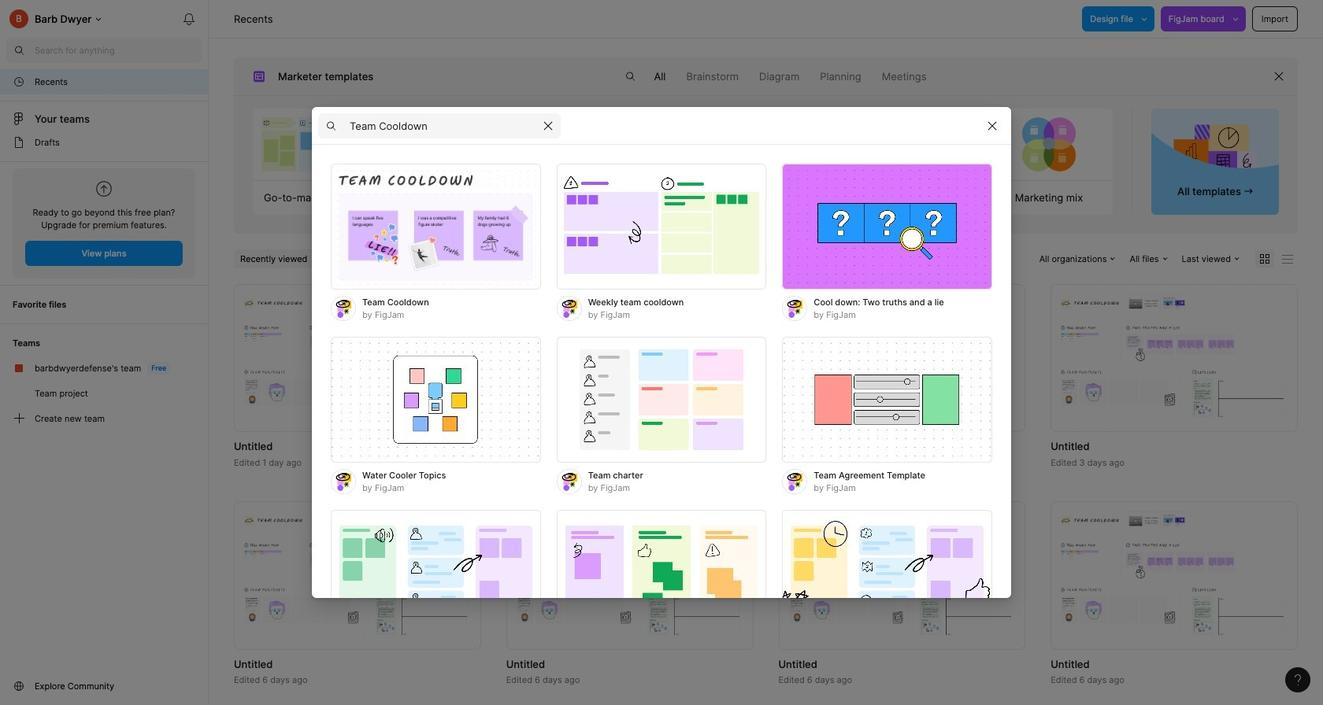 Task type: vqa. For each thing, say whether or not it's contained in the screenshot.
product team retrospective image
no



Task type: locate. For each thing, give the bounding box(es) containing it.
Search for anything text field
[[35, 44, 202, 57]]

cool down: two truths and a lie image
[[782, 164, 992, 290]]

team weekly image
[[331, 510, 541, 636]]

team meeting agenda image
[[782, 510, 992, 636]]

see all all templates image
[[1174, 124, 1257, 179]]

bell 32 image
[[176, 6, 202, 32]]

water cooler topics image
[[331, 337, 541, 463]]

team agreement template image
[[782, 337, 992, 463]]

marketing mix image
[[986, 109, 1113, 180]]

dialog
[[312, 107, 1011, 706]]

search 32 image
[[6, 38, 32, 63]]

file thumbnail image
[[242, 294, 473, 423], [514, 294, 746, 423], [787, 294, 1018, 423], [1059, 294, 1290, 423], [242, 512, 473, 640], [514, 512, 746, 640], [787, 512, 1018, 640], [1059, 512, 1290, 640]]



Task type: describe. For each thing, give the bounding box(es) containing it.
social media planner image
[[693, 109, 820, 180]]

weekly team cooldown image
[[557, 164, 767, 290]]

competitor analysis image
[[546, 109, 673, 180]]

team stand up image
[[557, 510, 767, 636]]

team cooldown image
[[331, 164, 541, 290]]

marketing funnel image
[[400, 109, 527, 180]]

Search templates text field
[[350, 116, 536, 135]]

go-to-market (gtm) strategy image
[[253, 109, 380, 180]]

team charter image
[[557, 337, 767, 463]]

recent 16 image
[[13, 76, 25, 88]]

creative brief template image
[[831, 109, 974, 180]]

page 16 image
[[13, 136, 25, 149]]

community 16 image
[[13, 681, 25, 693]]

search 32 image
[[618, 64, 643, 89]]



